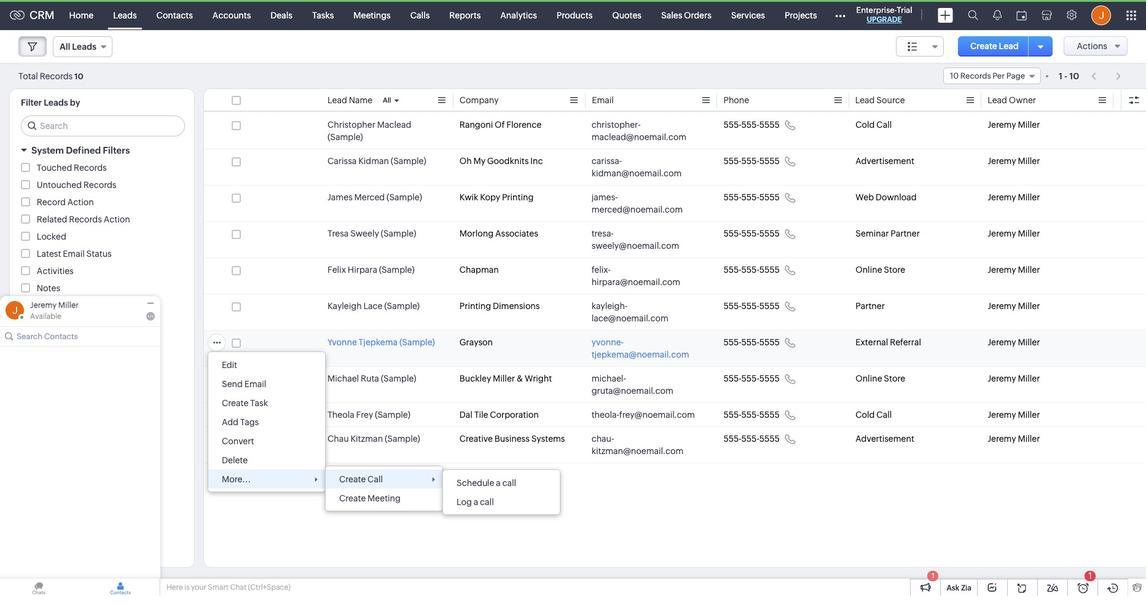 Task type: locate. For each thing, give the bounding box(es) containing it.
email right latest
[[63, 249, 85, 259]]

products link
[[547, 0, 603, 30]]

1 horizontal spatial printing
[[502, 192, 534, 202]]

printing
[[502, 192, 534, 202], [460, 301, 491, 311]]

convert
[[222, 436, 254, 446]]

leads right home
[[113, 10, 137, 20]]

1 vertical spatial online
[[856, 374, 882, 384]]

chau-
[[592, 434, 614, 444]]

rangoni
[[460, 120, 493, 130]]

0 vertical spatial call
[[877, 120, 892, 130]]

5555 for kayleigh- lace@noemail.com
[[760, 301, 780, 311]]

records for total
[[40, 71, 73, 81]]

kwik kopy printing
[[460, 192, 534, 202]]

deals
[[271, 10, 293, 20]]

(sample) for theola frey (sample)
[[375, 410, 411, 420]]

4 555-555-5555 from the top
[[724, 229, 780, 239]]

8 555-555-5555 from the top
[[724, 374, 780, 384]]

2 vertical spatial call
[[368, 475, 383, 484]]

lead up lead owner
[[999, 41, 1019, 51]]

cold call for christopher- maclead@noemail.com
[[856, 120, 892, 130]]

a for log
[[474, 497, 478, 507]]

here
[[167, 583, 183, 592]]

quotes link
[[603, 0, 652, 30]]

(sample) inside "christopher maclead (sample)"
[[328, 132, 363, 142]]

3 5555 from the top
[[760, 192, 780, 202]]

2 vertical spatial email
[[245, 379, 266, 389]]

2 5555 from the top
[[760, 156, 780, 166]]

orders
[[684, 10, 712, 20]]

(sample) right hirpara on the top left of the page
[[379, 265, 415, 275]]

555-555-5555 for christopher- maclead@noemail.com
[[724, 120, 780, 130]]

0 vertical spatial online
[[856, 265, 882, 275]]

online down "external"
[[856, 374, 882, 384]]

0 horizontal spatial call
[[480, 497, 494, 507]]

miller
[[1018, 120, 1040, 130], [1018, 156, 1040, 166], [1018, 192, 1040, 202], [1018, 229, 1040, 239], [1018, 265, 1040, 275], [58, 301, 79, 310], [1018, 301, 1040, 311], [1018, 338, 1040, 347], [493, 374, 515, 384], [1018, 374, 1040, 384], [1018, 410, 1040, 420], [1018, 434, 1040, 444]]

10 555-555-5555 from the top
[[724, 434, 780, 444]]

0 vertical spatial a
[[496, 478, 501, 488]]

1 vertical spatial leads
[[44, 98, 68, 108]]

0 vertical spatial cold
[[856, 120, 875, 130]]

goodknits
[[487, 156, 529, 166]]

merced@noemail.com
[[592, 205, 683, 215]]

555-555-5555 for james- merced@noemail.com
[[724, 192, 780, 202]]

status
[[86, 249, 112, 259]]

555-555-5555 for kayleigh- lace@noemail.com
[[724, 301, 780, 311]]

lead left owner
[[988, 95, 1008, 105]]

email up christopher-
[[592, 95, 614, 105]]

1 vertical spatial filter
[[31, 324, 54, 334]]

10 right -
[[1070, 71, 1080, 81]]

send email
[[222, 379, 266, 389]]

9 5555 from the top
[[760, 410, 780, 420]]

1 vertical spatial online store
[[856, 374, 906, 384]]

create down create call
[[339, 494, 366, 503]]

0 horizontal spatial 10
[[74, 72, 83, 81]]

(sample) for james merced (sample)
[[387, 192, 422, 202]]

log a call
[[457, 497, 494, 507]]

1 horizontal spatial action
[[104, 215, 130, 224]]

online store
[[856, 265, 906, 275], [856, 374, 906, 384]]

6 5555 from the top
[[760, 301, 780, 311]]

business
[[495, 434, 530, 444]]

records for untouched
[[84, 180, 116, 190]]

10 5555 from the top
[[760, 434, 780, 444]]

kayleigh lace (sample) link
[[328, 300, 420, 312]]

jeremy for yvonne- tjepkema@noemail.com
[[988, 338, 1017, 347]]

0 horizontal spatial email
[[63, 249, 85, 259]]

2 horizontal spatial email
[[592, 95, 614, 105]]

store down seminar partner
[[884, 265, 906, 275]]

source
[[877, 95, 906, 105]]

maclead
[[377, 120, 412, 130]]

online down seminar
[[856, 265, 882, 275]]

jeremy miller for tresa- sweely@noemail.com
[[988, 229, 1040, 239]]

(sample) right merced on the top left
[[387, 192, 422, 202]]

records for touched
[[74, 163, 107, 173]]

activities
[[37, 266, 74, 276]]

1 vertical spatial email
[[63, 249, 85, 259]]

download
[[876, 192, 917, 202]]

edit
[[222, 360, 237, 370]]

(sample) for carissa kidman (sample)
[[391, 156, 426, 166]]

1 vertical spatial advertisement
[[856, 434, 915, 444]]

untouched records
[[37, 180, 116, 190]]

call for theola-frey@noemail.com
[[877, 410, 892, 420]]

1 cold call from the top
[[856, 120, 892, 130]]

cold call for theola-frey@noemail.com
[[856, 410, 892, 420]]

chau- kitzman@noemail.com link
[[592, 433, 699, 457]]

1 vertical spatial action
[[104, 215, 130, 224]]

1 vertical spatial cold
[[856, 410, 875, 420]]

available
[[30, 312, 61, 321]]

0 vertical spatial email
[[592, 95, 614, 105]]

0 vertical spatial store
[[884, 265, 906, 275]]

1 vertical spatial call
[[877, 410, 892, 420]]

enterprise-
[[857, 6, 897, 15]]

1 vertical spatial cold call
[[856, 410, 892, 420]]

10 inside total records 10
[[74, 72, 83, 81]]

tresa sweely (sample)
[[328, 229, 416, 239]]

0 vertical spatial cold call
[[856, 120, 892, 130]]

contacts image
[[82, 579, 159, 596]]

leads link
[[103, 0, 147, 30]]

(sample) for tresa sweely (sample)
[[381, 229, 416, 239]]

create inside button
[[971, 41, 998, 51]]

1 horizontal spatial partner
[[891, 229, 920, 239]]

1 5555 from the top
[[760, 120, 780, 130]]

records up filter leads by at the left of the page
[[40, 71, 73, 81]]

create down send in the left bottom of the page
[[222, 398, 249, 408]]

0 vertical spatial call
[[503, 478, 516, 488]]

web
[[856, 192, 874, 202]]

lace@noemail.com
[[592, 314, 669, 323]]

(sample) right ruta
[[381, 374, 416, 384]]

jeremy for kayleigh- lace@noemail.com
[[988, 301, 1017, 311]]

0 vertical spatial advertisement
[[856, 156, 915, 166]]

navigation
[[1086, 67, 1128, 85]]

1 vertical spatial partner
[[856, 301, 885, 311]]

10 for total records 10
[[74, 72, 83, 81]]

home
[[69, 10, 94, 20]]

referral
[[890, 338, 922, 347]]

555-555-5555 for felix- hirpara@noemail.com
[[724, 265, 780, 275]]

(sample) right lace
[[384, 301, 420, 311]]

(ctrl+space)
[[248, 583, 291, 592]]

(sample) right sweely
[[381, 229, 416, 239]]

(sample) right frey at the bottom
[[375, 410, 411, 420]]

(sample)
[[328, 132, 363, 142], [391, 156, 426, 166], [387, 192, 422, 202], [381, 229, 416, 239], [379, 265, 415, 275], [384, 301, 420, 311], [400, 338, 435, 347], [381, 374, 416, 384], [375, 410, 411, 420], [385, 434, 420, 444]]

jeremy miller for theola-frey@noemail.com
[[988, 410, 1040, 420]]

printing right kopy in the left top of the page
[[502, 192, 534, 202]]

chau kitzman (sample)
[[328, 434, 420, 444]]

a right log
[[474, 497, 478, 507]]

1 vertical spatial call
[[480, 497, 494, 507]]

555-555-5555
[[724, 120, 780, 130], [724, 156, 780, 166], [724, 192, 780, 202], [724, 229, 780, 239], [724, 265, 780, 275], [724, 301, 780, 311], [724, 338, 780, 347], [724, 374, 780, 384], [724, 410, 780, 420], [724, 434, 780, 444]]

reports link
[[440, 0, 491, 30]]

lead left name
[[328, 95, 347, 105]]

1 vertical spatial a
[[474, 497, 478, 507]]

row group
[[204, 113, 1147, 464]]

online store down seminar partner
[[856, 265, 906, 275]]

projects
[[785, 10, 817, 20]]

store
[[884, 265, 906, 275], [884, 374, 906, 384]]

(sample) for michael ruta (sample)
[[381, 374, 416, 384]]

jeremy for christopher- maclead@noemail.com
[[988, 120, 1017, 130]]

5 555-555-5555 from the top
[[724, 265, 780, 275]]

tjepkema@noemail.com
[[592, 350, 689, 360]]

jeremy for theola-frey@noemail.com
[[988, 410, 1017, 420]]

email up task
[[245, 379, 266, 389]]

0 vertical spatial filter
[[21, 98, 42, 108]]

printing up the grayson
[[460, 301, 491, 311]]

10
[[1070, 71, 1080, 81], [74, 72, 83, 81]]

untouched
[[37, 180, 82, 190]]

1 horizontal spatial 10
[[1070, 71, 1080, 81]]

store down external referral
[[884, 374, 906, 384]]

records down 'touched records' at the left top of the page
[[84, 180, 116, 190]]

action up related records action
[[67, 197, 94, 207]]

records down defined
[[74, 163, 107, 173]]

create for create lead
[[971, 41, 998, 51]]

1 555-555-5555 from the top
[[724, 120, 780, 130]]

action
[[67, 197, 94, 207], [104, 215, 130, 224]]

7 5555 from the top
[[760, 338, 780, 347]]

theola
[[328, 410, 355, 420]]

1 horizontal spatial email
[[245, 379, 266, 389]]

call right schedule
[[503, 478, 516, 488]]

1 vertical spatial store
[[884, 374, 906, 384]]

(sample) right 'kitzman'
[[385, 434, 420, 444]]

chapman
[[460, 265, 499, 275]]

partner right seminar
[[891, 229, 920, 239]]

(sample) down christopher
[[328, 132, 363, 142]]

a right schedule
[[496, 478, 501, 488]]

filter inside dropdown button
[[31, 324, 54, 334]]

all
[[383, 97, 391, 104]]

5555 for theola-frey@noemail.com
[[760, 410, 780, 420]]

leads left "by"
[[44, 98, 68, 108]]

filters
[[103, 145, 130, 156]]

home link
[[59, 0, 103, 30]]

1 online store from the top
[[856, 265, 906, 275]]

5 5555 from the top
[[760, 265, 780, 275]]

online
[[856, 265, 882, 275], [856, 374, 882, 384]]

(sample) right tjepkema at the left bottom
[[400, 338, 435, 347]]

lead name
[[328, 95, 373, 105]]

creative business systems
[[460, 434, 565, 444]]

filter down available
[[31, 324, 54, 334]]

partner up "external"
[[856, 301, 885, 311]]

creative
[[460, 434, 493, 444]]

carissa kidman (sample)
[[328, 156, 426, 166]]

1
[[1059, 71, 1063, 81]]

kayleigh- lace@noemail.com link
[[592, 300, 699, 325]]

filter by fields button
[[10, 318, 194, 340]]

2 cold call from the top
[[856, 410, 892, 420]]

1 vertical spatial printing
[[460, 301, 491, 311]]

Search text field
[[22, 116, 184, 136]]

jeremy miller for james- merced@noemail.com
[[988, 192, 1040, 202]]

7 555-555-5555 from the top
[[724, 338, 780, 347]]

action up "status"
[[104, 215, 130, 224]]

frey
[[356, 410, 373, 420]]

0 vertical spatial partner
[[891, 229, 920, 239]]

1 cold from the top
[[856, 120, 875, 130]]

system defined filters button
[[10, 140, 194, 161]]

theola frey (sample)
[[328, 410, 411, 420]]

1 horizontal spatial leads
[[113, 10, 137, 20]]

5555 for tresa- sweely@noemail.com
[[760, 229, 780, 239]]

tags
[[240, 417, 259, 427]]

6 555-555-5555 from the top
[[724, 301, 780, 311]]

0 horizontal spatial action
[[67, 197, 94, 207]]

online store down external referral
[[856, 374, 906, 384]]

filter down the total
[[21, 98, 42, 108]]

inc
[[531, 156, 543, 166]]

locked
[[37, 232, 66, 242]]

tjepkema
[[359, 338, 398, 347]]

9 555-555-5555 from the top
[[724, 410, 780, 420]]

2 555-555-5555 from the top
[[724, 156, 780, 166]]

records for related
[[69, 215, 102, 224]]

records down record action
[[69, 215, 102, 224]]

create meeting
[[339, 494, 401, 503]]

fields
[[69, 324, 95, 334]]

felix hirpara (sample)
[[328, 265, 415, 275]]

call down schedule a call
[[480, 497, 494, 507]]

0 vertical spatial action
[[67, 197, 94, 207]]

0 horizontal spatial a
[[474, 497, 478, 507]]

christopher-
[[592, 120, 641, 130]]

create up lead owner
[[971, 41, 998, 51]]

system
[[31, 145, 64, 156]]

0 horizontal spatial leads
[[44, 98, 68, 108]]

jeremy for carissa- kidman@noemail.com
[[988, 156, 1017, 166]]

jeremy for tresa- sweely@noemail.com
[[988, 229, 1017, 239]]

frey@noemail.com
[[620, 410, 695, 420]]

chats image
[[0, 579, 77, 596]]

name
[[349, 95, 373, 105]]

2 cold from the top
[[856, 410, 875, 420]]

accounts
[[213, 10, 251, 20]]

kopy
[[480, 192, 500, 202]]

3 555-555-5555 from the top
[[724, 192, 780, 202]]

555-
[[724, 120, 742, 130], [742, 120, 760, 130], [724, 156, 742, 166], [742, 156, 760, 166], [724, 192, 742, 202], [742, 192, 760, 202], [724, 229, 742, 239], [742, 229, 760, 239], [724, 265, 742, 275], [742, 265, 760, 275], [724, 301, 742, 311], [742, 301, 760, 311], [724, 338, 742, 347], [742, 338, 760, 347], [724, 374, 742, 384], [742, 374, 760, 384], [724, 410, 742, 420], [742, 410, 760, 420], [724, 434, 742, 444], [742, 434, 760, 444]]

james
[[328, 192, 353, 202]]

lead left source
[[856, 95, 876, 105]]

products
[[557, 10, 593, 20]]

theola-frey@noemail.com link
[[592, 409, 695, 421]]

tasks link
[[302, 0, 344, 30]]

10 up "by"
[[74, 72, 83, 81]]

4 5555 from the top
[[760, 229, 780, 239]]

james merced (sample)
[[328, 192, 422, 202]]

create up create meeting
[[339, 475, 366, 484]]

michael- gruta@noemail.com
[[592, 374, 674, 396]]

0 vertical spatial online store
[[856, 265, 906, 275]]

1 advertisement from the top
[[856, 156, 915, 166]]

1 horizontal spatial a
[[496, 478, 501, 488]]

jeremy miller for carissa- kidman@noemail.com
[[988, 156, 1040, 166]]

1 horizontal spatial call
[[503, 478, 516, 488]]

(sample) right kidman
[[391, 156, 426, 166]]

zia
[[961, 584, 972, 593]]

grayson
[[460, 338, 493, 347]]

wright
[[525, 374, 552, 384]]



Task type: vqa. For each thing, say whether or not it's contained in the screenshot.
left data
no



Task type: describe. For each thing, give the bounding box(es) containing it.
kwik
[[460, 192, 479, 202]]

total
[[18, 71, 38, 81]]

by
[[70, 98, 80, 108]]

analytics link
[[491, 0, 547, 30]]

carissa- kidman@noemail.com link
[[592, 155, 699, 180]]

phone
[[724, 95, 750, 105]]

smart
[[208, 583, 229, 592]]

system defined filters
[[31, 145, 130, 156]]

schedule a call
[[457, 478, 516, 488]]

kayleigh lace (sample)
[[328, 301, 420, 311]]

schedule
[[457, 478, 494, 488]]

tresa- sweely@noemail.com link
[[592, 227, 699, 252]]

kitzman
[[351, 434, 383, 444]]

maclead@noemail.com
[[592, 132, 687, 142]]

buckley miller & wright
[[460, 374, 552, 384]]

my
[[474, 156, 486, 166]]

5555 for christopher- maclead@noemail.com
[[760, 120, 780, 130]]

meetings link
[[344, 0, 401, 30]]

call for christopher- maclead@noemail.com
[[877, 120, 892, 130]]

email for latest email status
[[63, 249, 85, 259]]

0 horizontal spatial printing
[[460, 301, 491, 311]]

lead for lead owner
[[988, 95, 1008, 105]]

1 - 10
[[1059, 71, 1080, 81]]

(sample) for chau kitzman (sample)
[[385, 434, 420, 444]]

kidman@noemail.com
[[592, 168, 682, 178]]

michael ruta (sample)
[[328, 374, 416, 384]]

chau
[[328, 434, 349, 444]]

jeremy for james- merced@noemail.com
[[988, 192, 1017, 202]]

cold for theola-frey@noemail.com
[[856, 410, 875, 420]]

external referral
[[856, 338, 922, 347]]

annual revenue
[[37, 342, 102, 352]]

touched
[[37, 163, 72, 173]]

lead inside button
[[999, 41, 1019, 51]]

lead owner
[[988, 95, 1037, 105]]

call for log a call
[[480, 497, 494, 507]]

rangoni of florence
[[460, 120, 542, 130]]

reports
[[450, 10, 481, 20]]

upgrade
[[867, 15, 902, 24]]

jeremy miller for kayleigh- lace@noemail.com
[[988, 301, 1040, 311]]

external
[[856, 338, 889, 347]]

morlong
[[460, 229, 494, 239]]

trial
[[897, 6, 913, 15]]

email for send email
[[245, 379, 266, 389]]

(sample) for kayleigh lace (sample)
[[384, 301, 420, 311]]

michael- gruta@noemail.com link
[[592, 373, 699, 397]]

corporation
[[490, 410, 539, 420]]

lead for lead source
[[856, 95, 876, 105]]

a for schedule
[[496, 478, 501, 488]]

james- merced@noemail.com link
[[592, 191, 699, 216]]

create for create call
[[339, 475, 366, 484]]

yvonne- tjepkema@noemail.com link
[[592, 336, 699, 361]]

row group containing christopher maclead (sample)
[[204, 113, 1147, 464]]

yvonne tjepkema (sample) link
[[328, 336, 435, 349]]

annual
[[37, 342, 65, 352]]

sales orders
[[661, 10, 712, 20]]

accounts link
[[203, 0, 261, 30]]

tasks
[[312, 10, 334, 20]]

contacts
[[157, 10, 193, 20]]

kayleigh- lace@noemail.com
[[592, 301, 669, 323]]

meetings
[[354, 10, 391, 20]]

Search Contacts text field
[[17, 327, 145, 346]]

crm link
[[10, 9, 54, 22]]

services link
[[722, 0, 775, 30]]

1 online from the top
[[856, 265, 882, 275]]

james-
[[592, 192, 618, 202]]

michael-
[[592, 374, 626, 384]]

&
[[517, 374, 523, 384]]

owner
[[1009, 95, 1037, 105]]

5555 for carissa- kidman@noemail.com
[[760, 156, 780, 166]]

by
[[56, 324, 67, 334]]

felix-
[[592, 265, 611, 275]]

jeremy miller for felix- hirpara@noemail.com
[[988, 265, 1040, 275]]

create for create task
[[222, 398, 249, 408]]

industry
[[37, 566, 70, 575]]

(sample) for christopher maclead (sample)
[[328, 132, 363, 142]]

your
[[191, 583, 207, 592]]

ask zia
[[947, 584, 972, 593]]

theola-
[[592, 410, 620, 420]]

chau kitzman (sample) link
[[328, 433, 420, 445]]

notes
[[37, 283, 60, 293]]

555-555-5555 for theola-frey@noemail.com
[[724, 410, 780, 420]]

tresa- sweely@noemail.com
[[592, 229, 680, 251]]

2 online store from the top
[[856, 374, 906, 384]]

christopher
[[328, 120, 376, 130]]

analytics
[[501, 10, 537, 20]]

lead for lead name
[[328, 95, 347, 105]]

latest
[[37, 249, 61, 259]]

filter for filter leads by
[[21, 98, 42, 108]]

0 horizontal spatial partner
[[856, 301, 885, 311]]

-
[[1065, 71, 1068, 81]]

related records action
[[37, 215, 130, 224]]

james merced (sample) link
[[328, 191, 422, 203]]

5555 for james- merced@noemail.com
[[760, 192, 780, 202]]

tile
[[474, 410, 488, 420]]

filter leads by
[[21, 98, 80, 108]]

5555 for felix- hirpara@noemail.com
[[760, 265, 780, 275]]

(sample) for felix hirpara (sample)
[[379, 265, 415, 275]]

0 vertical spatial leads
[[113, 10, 137, 20]]

yvonne
[[328, 338, 357, 347]]

jeremy miller for christopher- maclead@noemail.com
[[988, 120, 1040, 130]]

filter for filter by fields
[[31, 324, 54, 334]]

2 online from the top
[[856, 374, 882, 384]]

1 store from the top
[[884, 265, 906, 275]]

jeremy miller for yvonne- tjepkema@noemail.com
[[988, 338, 1040, 347]]

555-555-5555 for yvonne- tjepkema@noemail.com
[[724, 338, 780, 347]]

christopher- maclead@noemail.com
[[592, 120, 687, 142]]

cold for christopher- maclead@noemail.com
[[856, 120, 875, 130]]

0 vertical spatial printing
[[502, 192, 534, 202]]

merced
[[354, 192, 385, 202]]

jeremy for felix- hirpara@noemail.com
[[988, 265, 1017, 275]]

carissa kidman (sample) link
[[328, 155, 426, 167]]

call for schedule a call
[[503, 478, 516, 488]]

create for create meeting
[[339, 494, 366, 503]]

2 advertisement from the top
[[856, 434, 915, 444]]

dal
[[460, 410, 473, 420]]

5555 for yvonne- tjepkema@noemail.com
[[760, 338, 780, 347]]

sweely@noemail.com
[[592, 241, 680, 251]]

theola frey (sample) link
[[328, 409, 411, 421]]

2 store from the top
[[884, 374, 906, 384]]

chat
[[230, 583, 247, 592]]

calls
[[410, 10, 430, 20]]

555-555-5555 for tresa- sweely@noemail.com
[[724, 229, 780, 239]]

theola-frey@noemail.com
[[592, 410, 695, 420]]

555-555-5555 for carissa- kidman@noemail.com
[[724, 156, 780, 166]]

touched records
[[37, 163, 107, 173]]

10 for 1 - 10
[[1070, 71, 1080, 81]]

sales
[[661, 10, 683, 20]]

record
[[37, 197, 66, 207]]

yvonne-
[[592, 338, 624, 347]]

(sample) for yvonne tjepkema (sample)
[[400, 338, 435, 347]]

8 5555 from the top
[[760, 374, 780, 384]]



